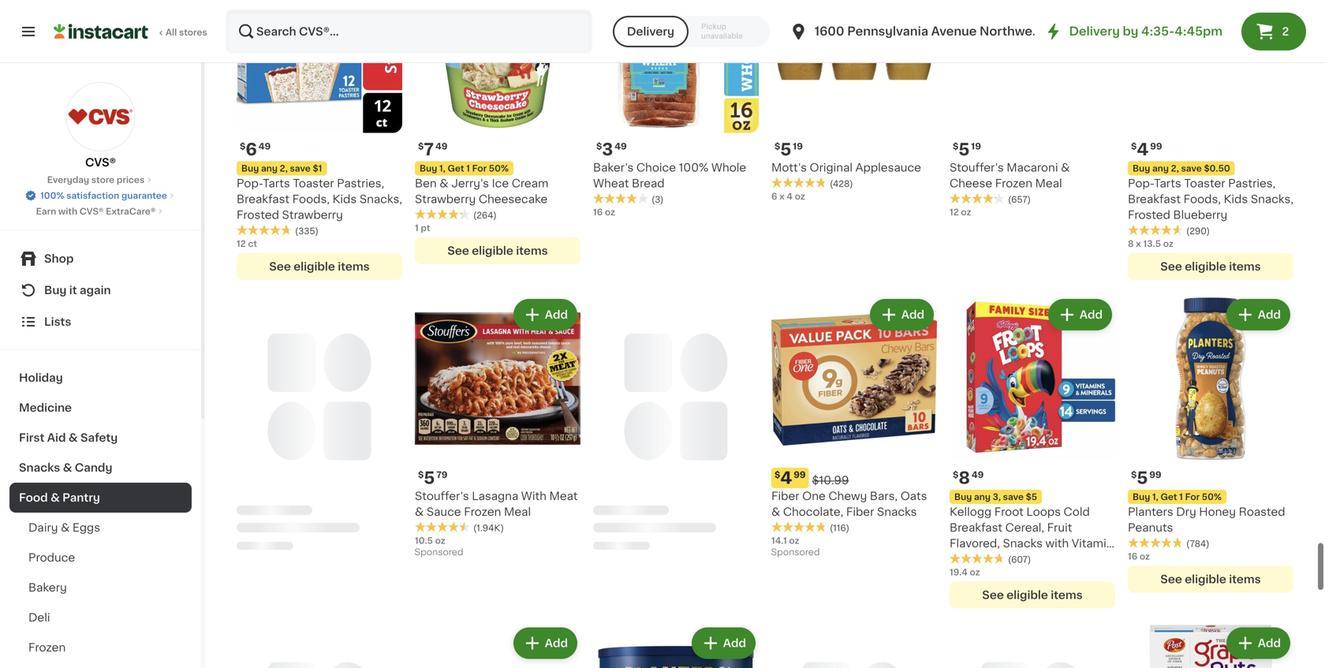 Task type: locate. For each thing, give the bounding box(es) containing it.
meal inside stouffer's macaroni & cheese frozen meal
[[1036, 288, 1062, 299]]

box
[[697, 633, 718, 644]]

1 horizontal spatial 8
[[959, 580, 970, 597]]

0 horizontal spatial delivery
[[627, 26, 675, 37]]

1 vertical spatial frozen
[[464, 617, 501, 628]]

Search field
[[227, 11, 591, 52]]

safety
[[80, 432, 118, 443]]

1 vertical spatial cereal
[[658, 633, 694, 644]]

meal inside stouffer's lasagna with meat & sauce frozen meal
[[504, 617, 531, 628]]

add
[[367, 91, 390, 102], [545, 91, 568, 102], [723, 91, 746, 102], [367, 420, 390, 431], [545, 420, 568, 431], [723, 420, 746, 431], [902, 420, 925, 431], [1080, 420, 1103, 431]]

0 vertical spatial cvs®
[[85, 157, 116, 168]]

& up strawberry
[[440, 288, 449, 299]]

see
[[448, 13, 469, 24], [269, 29, 291, 40], [804, 29, 826, 40], [448, 356, 469, 367], [269, 371, 291, 382], [1161, 371, 1183, 382]]

1 vertical spatial 8 x 13.5 oz
[[1128, 350, 1174, 358]]

0 vertical spatial stouffer's
[[950, 272, 1004, 283]]

pantry
[[62, 492, 100, 503]]

2
[[1282, 26, 1289, 37]]

&
[[1061, 272, 1070, 283], [440, 288, 449, 299], [69, 432, 78, 443], [63, 462, 72, 473], [51, 492, 60, 503], [61, 522, 70, 533], [415, 617, 424, 628]]

& left candy
[[63, 462, 72, 473]]

2 vertical spatial frozen
[[28, 642, 66, 653]]

oz inside product group
[[1164, 350, 1174, 358]]

0 vertical spatial meal
[[1036, 288, 1062, 299]]

delivery inside button
[[627, 26, 675, 37]]

save up toaster
[[1182, 274, 1202, 283]]

buy any 3, save $5
[[955, 603, 1038, 612]]

49 for 6
[[259, 252, 271, 261]]

& inside stouffer's macaroni & cheese frozen meal
[[1061, 272, 1070, 283]]

foods,
[[1184, 304, 1221, 315]]

it
[[69, 285, 77, 296]]

frozen down lasagna
[[464, 617, 501, 628]]

0 vertical spatial 8
[[237, 7, 243, 16]]

any down "$ 6 49"
[[261, 274, 278, 283]]

49 inside $ 7 49
[[436, 252, 448, 261]]

1 horizontal spatial frozen
[[464, 617, 501, 628]]

cvs® up everyday store prices link at the top
[[85, 157, 116, 168]]

cvs® link
[[66, 82, 135, 170]]

with
[[58, 207, 77, 216]]

cvs®
[[85, 157, 116, 168], [80, 207, 104, 216]]

1 horizontal spatial cereal
[[713, 617, 750, 628]]

8
[[237, 7, 243, 16], [1128, 350, 1134, 358], [959, 580, 970, 597]]

6
[[246, 251, 257, 268]]

strawberry
[[415, 304, 476, 315]]

delivery
[[1069, 26, 1120, 37], [627, 26, 675, 37]]

everyday store prices
[[47, 176, 145, 184]]

1 horizontal spatial stouffer's
[[950, 272, 1004, 283]]

0 vertical spatial x
[[245, 7, 250, 16]]

product group containing 5
[[1128, 406, 1294, 668]]

instacart logo image
[[54, 22, 148, 41]]

1 horizontal spatial save
[[1003, 603, 1024, 612]]

store
[[91, 176, 115, 184]]

cvs® down satisfaction on the left of page
[[80, 207, 104, 216]]

jerry's
[[451, 288, 489, 299]]

2 horizontal spatial 49
[[972, 581, 984, 590]]

frozen inside stouffer's macaroni & cheese frozen meal
[[996, 288, 1033, 299]]

food
[[19, 492, 48, 503]]

oz inside 8 x 13.5 oz button
[[272, 7, 282, 16]]

$ up pop-
[[1131, 252, 1137, 261]]

49 right 6
[[259, 252, 271, 261]]

12
[[950, 318, 959, 327]]

save left $1
[[290, 274, 311, 283]]

product group containing 4
[[1128, 78, 1294, 390]]

stouffer's inside stouffer's lasagna with meat & sauce frozen meal
[[415, 601, 469, 612]]

$1
[[313, 274, 322, 283]]

2 horizontal spatial any
[[1153, 274, 1169, 283]]

1600 pennsylvania avenue northwest button
[[790, 9, 1045, 54]]

cereal up 'box'
[[713, 617, 750, 628]]

stouffer's for &
[[415, 601, 469, 612]]

pop-tarts toaster pastries, breakfast foods, kids snacks, frosted blueberry
[[1128, 288, 1294, 331]]

save for 6
[[290, 274, 311, 283]]

planters dry honey roasted peanuts
[[1128, 617, 1286, 644]]

1
[[415, 334, 419, 343]]

$ inside "$ 6 49"
[[240, 252, 246, 261]]

8 inside button
[[237, 7, 243, 16]]

product group containing 6
[[237, 78, 402, 390]]

0 vertical spatial cereal
[[713, 617, 750, 628]]

49 right 7
[[436, 252, 448, 261]]

$ inside $ 5 99
[[1131, 581, 1137, 590]]

99 inside the $ 4 99
[[1151, 252, 1163, 261]]

frozen inside stouffer's lasagna with meat & sauce frozen meal
[[464, 617, 501, 628]]

any
[[261, 274, 278, 283], [1153, 274, 1169, 283], [974, 603, 991, 612]]

$ up the buy any 3, save $5
[[953, 581, 959, 590]]

4:45pm
[[1175, 26, 1223, 37]]

dairy & eggs link
[[9, 513, 192, 543]]

2, left $1
[[280, 274, 288, 283]]

save right 3,
[[1003, 603, 1024, 612]]

ben & jerry's ice cream strawberry cheesecake
[[415, 288, 549, 315]]

2 horizontal spatial oz
[[1164, 350, 1174, 358]]

macaroni
[[1007, 272, 1058, 283]]

stouffer's for frozen
[[950, 272, 1004, 283]]

49 inside $ 8 49
[[972, 581, 984, 590]]

(657)
[[1008, 306, 1031, 314]]

2, up tarts
[[1171, 274, 1179, 283]]

(784)
[[1187, 650, 1210, 659]]

(290)
[[1187, 337, 1210, 346]]

medicine
[[19, 402, 72, 413]]

earn with cvs® extracare® link
[[36, 205, 165, 218]]

$ up ben
[[418, 252, 424, 261]]

2 horizontal spatial 8
[[1128, 350, 1134, 358]]

7
[[424, 251, 434, 268]]

0 horizontal spatial 13.5
[[252, 7, 270, 16]]

service type group
[[613, 16, 771, 47]]

1 horizontal spatial 2,
[[1171, 274, 1179, 283]]

0 vertical spatial 13.5
[[252, 7, 270, 16]]

1 horizontal spatial delivery
[[1069, 26, 1120, 37]]

add button
[[337, 82, 398, 111], [515, 82, 576, 111], [693, 82, 754, 111], [337, 411, 398, 439], [515, 411, 576, 439], [693, 411, 754, 439], [872, 411, 933, 439], [1050, 411, 1111, 439]]

frozen
[[996, 288, 1033, 299], [464, 617, 501, 628], [28, 642, 66, 653]]

0 horizontal spatial x
[[245, 7, 250, 16]]

2, for 4
[[1171, 274, 1179, 283]]

lists
[[44, 316, 71, 327]]

frosted
[[1128, 320, 1171, 331]]

1 vertical spatial 13.5
[[1144, 350, 1161, 358]]

tarts
[[1154, 288, 1182, 299]]

3,
[[993, 603, 1001, 612]]

2 vertical spatial oz
[[1164, 350, 1174, 358]]

frozen down deli
[[28, 642, 66, 653]]

peanuts
[[1128, 633, 1174, 644]]

stouffer's up sauce
[[415, 601, 469, 612]]

99 for 4
[[1151, 252, 1163, 261]]

None search field
[[226, 9, 592, 54]]

& inside ben & jerry's ice cream strawberry cheesecake
[[440, 288, 449, 299]]

planters
[[1128, 617, 1174, 628]]

buy down $ 8 49
[[955, 603, 972, 612]]

1 horizontal spatial meal
[[1036, 288, 1062, 299]]

4
[[1137, 251, 1149, 268]]

& right food
[[51, 492, 60, 503]]

size
[[632, 633, 655, 644]]

avenue
[[932, 26, 977, 37]]

meal
[[1036, 288, 1062, 299], [504, 617, 531, 628]]

0 horizontal spatial 49
[[259, 252, 271, 261]]

1 vertical spatial cvs®
[[80, 207, 104, 216]]

1600
[[815, 26, 845, 37]]

1 horizontal spatial any
[[974, 603, 991, 612]]

earn with cvs® extracare®
[[36, 207, 156, 216]]

buy up pop-
[[1133, 274, 1151, 283]]

0 horizontal spatial 8
[[237, 7, 243, 16]]

stouffer's
[[950, 272, 1004, 283], [415, 601, 469, 612]]

1 horizontal spatial 49
[[436, 252, 448, 261]]

2 horizontal spatial save
[[1182, 274, 1202, 283]]

honey
[[1199, 617, 1236, 628]]

any for 4
[[1153, 274, 1169, 283]]

0 horizontal spatial 2,
[[280, 274, 288, 283]]

delivery for delivery by 4:35-4:45pm
[[1069, 26, 1120, 37]]

100%
[[40, 191, 64, 200]]

1 vertical spatial oz
[[961, 318, 972, 327]]

stouffer's inside stouffer's macaroni & cheese frozen meal
[[950, 272, 1004, 283]]

cheesecake
[[479, 304, 548, 315]]

product group
[[237, 0, 402, 48], [772, 0, 937, 65], [237, 78, 402, 390], [415, 78, 581, 375], [593, 78, 759, 329], [772, 78, 937, 313], [1128, 78, 1294, 390], [237, 406, 402, 657], [415, 406, 581, 668], [593, 406, 759, 668], [772, 406, 937, 668], [950, 406, 1116, 668], [1128, 406, 1294, 668]]

0 vertical spatial 99
[[1151, 252, 1163, 261]]

extracare®
[[106, 207, 156, 216]]

any up tarts
[[1153, 274, 1169, 283]]

1 vertical spatial meal
[[504, 617, 531, 628]]

0 vertical spatial oz
[[272, 7, 282, 16]]

★★★★★
[[950, 303, 1005, 314], [950, 303, 1005, 314], [415, 319, 470, 330], [415, 319, 470, 330], [237, 335, 292, 346], [237, 335, 292, 346], [1128, 335, 1183, 346], [1128, 335, 1183, 346], [593, 648, 649, 659], [593, 648, 649, 659], [1128, 648, 1183, 659], [1128, 648, 1183, 659]]

1 2, from the left
[[280, 274, 288, 283]]

& right macaroni
[[1061, 272, 1070, 283]]

food & pantry link
[[9, 483, 192, 513]]

1 horizontal spatial 8 x 13.5 oz
[[1128, 350, 1174, 358]]

frozen up (657)
[[996, 288, 1033, 299]]

gluten
[[646, 617, 683, 628]]

$ up planters
[[1131, 581, 1137, 590]]

cereal up (1.06k)
[[658, 633, 694, 644]]

$ inside $ 7 49
[[418, 252, 424, 261]]

oz
[[272, 7, 282, 16], [961, 318, 972, 327], [1164, 350, 1174, 358]]

cheese
[[950, 288, 993, 299]]

0 vertical spatial 8 x 13.5 oz
[[237, 7, 282, 16]]

& right aid
[[69, 432, 78, 443]]

100% satisfaction guarantee
[[40, 191, 167, 200]]

2,
[[280, 274, 288, 283], [1171, 274, 1179, 283]]

buy for 4
[[1133, 274, 1151, 283]]

$ up buy any 2, save $1
[[240, 252, 246, 261]]

buy down 6
[[241, 274, 259, 283]]

$ inside $ 8 49
[[953, 581, 959, 590]]

pastries,
[[1229, 288, 1276, 299]]

& left eggs on the left bottom of page
[[61, 522, 70, 533]]

earn
[[36, 207, 56, 216]]

meal down with
[[504, 617, 531, 628]]

0 horizontal spatial stouffer's
[[415, 601, 469, 612]]

1 vertical spatial stouffer's
[[415, 601, 469, 612]]

eggs
[[73, 522, 100, 533]]

any left 3,
[[974, 603, 991, 612]]

snacks & candy link
[[9, 453, 192, 483]]

99 inside $ 5 99
[[1150, 581, 1162, 590]]

2 horizontal spatial frozen
[[996, 288, 1033, 299]]

meat
[[550, 601, 578, 612]]

0 horizontal spatial save
[[290, 274, 311, 283]]

2 2, from the left
[[1171, 274, 1179, 283]]

99 right the 4
[[1151, 252, 1163, 261]]

0 horizontal spatial any
[[261, 274, 278, 283]]

0 horizontal spatial frozen
[[28, 642, 66, 653]]

49 inside "$ 6 49"
[[259, 252, 271, 261]]

0 vertical spatial frozen
[[996, 288, 1033, 299]]

meal down macaroni
[[1036, 288, 1062, 299]]

buy for 6
[[241, 274, 259, 283]]

& inside 'link'
[[61, 522, 70, 533]]

$ inside the $ 4 99
[[1131, 252, 1137, 261]]

buy for 8
[[955, 603, 972, 612]]

0 horizontal spatial meal
[[504, 617, 531, 628]]

cvs® inside earn with cvs® extracare® link
[[80, 207, 104, 216]]

x inside button
[[245, 7, 250, 16]]

49 up the buy any 3, save $5
[[972, 581, 984, 590]]

99 right 5
[[1150, 581, 1162, 590]]

& left sauce
[[415, 617, 424, 628]]

1 vertical spatial 99
[[1150, 581, 1162, 590]]

$ for 7
[[418, 252, 424, 261]]

deli
[[28, 612, 50, 623]]

1 horizontal spatial oz
[[961, 318, 972, 327]]

8 x 13.5 oz inside button
[[237, 7, 282, 16]]

deli link
[[9, 603, 192, 633]]

1 vertical spatial 8
[[1128, 350, 1134, 358]]

0 horizontal spatial oz
[[272, 7, 282, 16]]

ice
[[492, 288, 509, 299]]

2, for 6
[[280, 274, 288, 283]]

1 horizontal spatial x
[[1136, 350, 1141, 358]]

stouffer's up 'cheese'
[[950, 272, 1004, 283]]

0 horizontal spatial 8 x 13.5 oz
[[237, 7, 282, 16]]



Task type: vqa. For each thing, say whether or not it's contained in the screenshot.
17
no



Task type: describe. For each thing, give the bounding box(es) containing it.
with
[[521, 601, 547, 612]]

lasagna
[[472, 601, 519, 612]]

medicine link
[[9, 393, 192, 423]]

cvs® logo image
[[66, 82, 135, 151]]

(335)
[[295, 337, 319, 346]]

5
[[1137, 580, 1148, 597]]

free
[[686, 617, 711, 628]]

12 oz
[[950, 318, 972, 327]]

all stores link
[[54, 9, 208, 54]]

again
[[80, 285, 111, 296]]

$ 4 99
[[1131, 251, 1163, 268]]

cream
[[512, 288, 549, 299]]

$ for 6
[[240, 252, 246, 261]]

$ for 5
[[1131, 581, 1137, 590]]

candy
[[75, 462, 112, 473]]

holiday
[[19, 372, 63, 383]]

$ for 8
[[953, 581, 959, 590]]

$0.50
[[1204, 274, 1231, 283]]

stouffer's macaroni & cheese frozen meal
[[950, 272, 1070, 299]]

delivery by 4:35-4:45pm
[[1069, 26, 1223, 37]]

product group containing 7
[[415, 78, 581, 375]]

first aid & safety link
[[9, 423, 192, 453]]

0 horizontal spatial cereal
[[658, 633, 694, 644]]

pop-
[[1128, 288, 1154, 299]]

4:35-
[[1142, 26, 1175, 37]]

1 pt
[[415, 334, 430, 343]]

everyday store prices link
[[47, 174, 154, 186]]

snacks
[[19, 462, 60, 473]]

any for 8
[[974, 603, 991, 612]]

shop link
[[9, 243, 192, 275]]

save for 8
[[1003, 603, 1024, 612]]

99 for 5
[[1150, 581, 1162, 590]]

buy it again link
[[9, 275, 192, 306]]

13.5 inside button
[[252, 7, 270, 16]]

sponsored badge image
[[772, 659, 819, 668]]

guarantee
[[121, 191, 167, 200]]

dairy & eggs
[[28, 522, 100, 533]]

100% satisfaction guarantee button
[[25, 186, 177, 202]]

produce link
[[9, 543, 192, 573]]

buy left it
[[44, 285, 67, 296]]

delivery button
[[613, 16, 689, 47]]

family
[[593, 633, 630, 644]]

& inside stouffer's lasagna with meat & sauce frozen meal
[[415, 617, 424, 628]]

(1.06k)
[[652, 650, 683, 659]]

49 for 8
[[972, 581, 984, 590]]

aid
[[47, 432, 66, 443]]

satisfaction
[[66, 191, 119, 200]]

$ 6 49
[[240, 251, 271, 268]]

first
[[19, 432, 44, 443]]

sauce
[[427, 617, 461, 628]]

49 for 7
[[436, 252, 448, 261]]

save for 4
[[1182, 274, 1202, 283]]

stores
[[179, 28, 207, 37]]

8 x 13.5 oz button
[[237, 0, 402, 18]]

by
[[1123, 26, 1139, 37]]

$5
[[1026, 603, 1038, 612]]

lists link
[[9, 306, 192, 338]]

frozen link
[[9, 633, 192, 663]]

$ for 4
[[1131, 252, 1137, 261]]

ben
[[415, 288, 437, 299]]

buy any 2, save $1
[[241, 274, 322, 283]]

delivery for delivery
[[627, 26, 675, 37]]

$ 5 99
[[1131, 580, 1162, 597]]

product group containing 8
[[950, 406, 1116, 668]]

produce
[[28, 552, 75, 563]]

stouffer's lasagna with meat & sauce frozen meal
[[415, 601, 578, 628]]

food & pantry
[[19, 492, 100, 503]]

toaster
[[1185, 288, 1226, 299]]

pt
[[421, 334, 430, 343]]

1600 pennsylvania avenue northwest
[[815, 26, 1045, 37]]

2 vertical spatial 8
[[959, 580, 970, 597]]

all
[[166, 28, 177, 37]]

$ 7 49
[[418, 251, 448, 268]]

everyday
[[47, 176, 89, 184]]

roasted
[[1239, 617, 1286, 628]]

cheerios
[[593, 617, 643, 628]]

all stores
[[166, 28, 207, 37]]

buy any 2, save $0.50
[[1133, 274, 1231, 283]]

blueberry
[[1174, 320, 1228, 331]]

$ 8 49
[[953, 580, 984, 597]]

2 button
[[1242, 13, 1307, 50]]

northwest
[[980, 26, 1045, 37]]

1 horizontal spatial 13.5
[[1144, 350, 1161, 358]]

any for 6
[[261, 274, 278, 283]]

(264)
[[473, 321, 497, 330]]

cvs® inside cvs® link
[[85, 157, 116, 168]]

1 vertical spatial x
[[1136, 350, 1141, 358]]

bakery
[[28, 582, 67, 593]]

shop
[[44, 253, 74, 264]]

first aid & safety
[[19, 432, 118, 443]]

bakery link
[[9, 573, 192, 603]]

snacks & candy
[[19, 462, 112, 473]]



